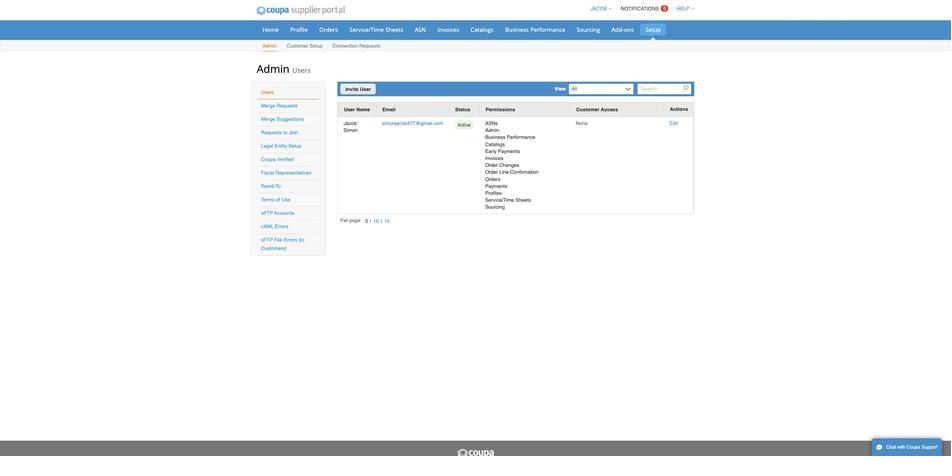 Task type: describe. For each thing, give the bounding box(es) containing it.
representatives
[[276, 170, 312, 176]]

notifications 0
[[621, 5, 667, 12]]

active button
[[455, 120, 474, 132]]

early
[[485, 149, 497, 154]]

per page
[[340, 218, 361, 224]]

help
[[677, 6, 690, 12]]

admin for admin
[[263, 43, 277, 49]]

status button
[[455, 106, 471, 114]]

of
[[276, 197, 280, 203]]

jacob for jacob
[[591, 6, 607, 12]]

merge requests
[[261, 103, 298, 109]]

0 vertical spatial performance
[[531, 26, 566, 33]]

name
[[357, 107, 370, 113]]

suggestions
[[277, 116, 304, 122]]

requests for connection requests
[[359, 43, 381, 49]]

to
[[284, 130, 288, 136]]

setup link
[[641, 24, 666, 35]]

customer access
[[577, 107, 619, 113]]

asns
[[485, 121, 498, 126]]

actions
[[670, 106, 689, 112]]

0 horizontal spatial coupa supplier portal image
[[251, 1, 350, 20]]

email
[[382, 107, 396, 113]]

remit-to link
[[261, 184, 281, 189]]

terms of use
[[261, 197, 291, 203]]

(to
[[299, 237, 305, 243]]

customer setup
[[287, 43, 323, 49]]

customer setup link
[[286, 41, 323, 51]]

simon
[[344, 128, 358, 133]]

customer access button
[[577, 106, 619, 114]]

legal entity setup
[[261, 143, 302, 149]]

jacob link
[[587, 6, 612, 12]]

business performance link
[[500, 24, 571, 35]]

2 order from the top
[[485, 169, 498, 175]]

home
[[263, 26, 279, 33]]

15 button
[[382, 217, 392, 225]]

0 vertical spatial errors
[[275, 224, 289, 230]]

remit-
[[261, 184, 276, 189]]

sourcing link
[[572, 24, 605, 35]]

permissions button
[[486, 106, 516, 114]]

jacob simon
[[344, 121, 358, 133]]

to
[[276, 184, 281, 189]]

invite user link
[[341, 84, 376, 94]]

catalogs link
[[466, 24, 499, 35]]

View text field
[[570, 84, 624, 94]]

0 horizontal spatial invoices
[[438, 26, 459, 33]]

merge suggestions link
[[261, 116, 304, 122]]

1 horizontal spatial user
[[360, 86, 371, 92]]

sftp accounts link
[[261, 210, 295, 216]]

fiscal representatives link
[[261, 170, 312, 176]]

connection requests link
[[332, 41, 381, 51]]

fiscal representatives
[[261, 170, 312, 176]]

cxml errors
[[261, 224, 289, 230]]

0 horizontal spatial users
[[261, 89, 274, 95]]

asn link
[[410, 24, 431, 35]]

requests to join
[[261, 130, 298, 136]]

simonjacob477@gmail.com
[[382, 121, 444, 126]]

add-ons
[[612, 26, 634, 33]]

asns admin business performance catalogs early payments invoices order changes order line confirmation orders payments profiles service/time sheets sourcing
[[485, 121, 539, 210]]

access
[[601, 107, 619, 113]]

terms of use link
[[261, 197, 291, 203]]

none
[[576, 121, 588, 126]]

coupa verified
[[261, 157, 294, 162]]

requests for merge requests
[[277, 103, 298, 109]]

2 vertical spatial requests
[[261, 130, 282, 136]]

orders inside orders link
[[319, 26, 338, 33]]

2 | from the left
[[381, 219, 382, 224]]

profile
[[291, 26, 308, 33]]

asn
[[415, 26, 426, 33]]

sftp for sftp file errors (to customers)
[[261, 237, 273, 243]]

merge for merge requests
[[261, 103, 275, 109]]

invite
[[346, 86, 359, 92]]

cxml
[[261, 224, 274, 230]]

service/time inside asns admin business performance catalogs early payments invoices order changes order line confirmation orders payments profiles service/time sheets sourcing
[[485, 197, 514, 203]]

search image
[[682, 85, 689, 92]]

with
[[898, 445, 906, 450]]

terms
[[261, 197, 275, 203]]

service/time sheets
[[350, 26, 404, 33]]

invite user
[[346, 86, 371, 92]]

0 vertical spatial setup
[[646, 26, 661, 33]]

1 horizontal spatial sourcing
[[577, 26, 600, 33]]

edit link
[[670, 121, 679, 126]]

navigation containing notifications 0
[[587, 1, 695, 16]]

coupa verified link
[[261, 157, 294, 162]]

business performance
[[505, 26, 566, 33]]

business inside asns admin business performance catalogs early payments invoices order changes order line confirmation orders payments profiles service/time sheets sourcing
[[485, 135, 506, 140]]

connection requests
[[333, 43, 381, 49]]

support
[[922, 445, 938, 450]]

1 horizontal spatial setup
[[310, 43, 323, 49]]

add-
[[612, 26, 625, 33]]

merge requests link
[[261, 103, 298, 109]]

profile link
[[286, 24, 313, 35]]

admin users
[[257, 61, 311, 76]]

catalogs inside "link"
[[471, 26, 494, 33]]

view
[[555, 86, 566, 92]]

profiles
[[485, 190, 502, 196]]



Task type: vqa. For each thing, say whether or not it's contained in the screenshot.
sFTP
yes



Task type: locate. For each thing, give the bounding box(es) containing it.
15
[[384, 219, 390, 224]]

coupa inside button
[[907, 445, 921, 450]]

1 vertical spatial requests
[[277, 103, 298, 109]]

0 vertical spatial sheets
[[386, 26, 404, 33]]

orders up the connection
[[319, 26, 338, 33]]

merge for merge suggestions
[[261, 116, 275, 122]]

legal entity setup link
[[261, 143, 302, 149]]

1 horizontal spatial service/time
[[485, 197, 514, 203]]

business down asns
[[485, 135, 506, 140]]

0 vertical spatial requests
[[359, 43, 381, 49]]

1 order from the top
[[485, 163, 498, 168]]

1 vertical spatial invoices
[[485, 156, 504, 161]]

user right the invite
[[360, 86, 371, 92]]

status
[[455, 107, 471, 113]]

coupa right with on the right of page
[[907, 445, 921, 450]]

1 | from the left
[[370, 219, 372, 224]]

0 vertical spatial sourcing
[[577, 26, 600, 33]]

0 horizontal spatial coupa
[[261, 157, 276, 162]]

service/time
[[350, 26, 384, 33], [485, 197, 514, 203]]

payments
[[498, 149, 520, 154], [485, 183, 508, 189]]

2 sftp from the top
[[261, 237, 273, 243]]

1 vertical spatial catalogs
[[485, 142, 505, 147]]

1 vertical spatial navigation
[[340, 217, 392, 226]]

sftp for sftp accounts
[[261, 210, 273, 216]]

customer for customer access
[[577, 107, 600, 113]]

1 horizontal spatial navigation
[[587, 1, 695, 16]]

service/time sheets link
[[345, 24, 409, 35]]

admin link
[[262, 41, 277, 51]]

orders link
[[314, 24, 343, 35]]

email button
[[382, 106, 396, 114]]

5 button
[[363, 217, 370, 225]]

simonjacob477@gmail.com link
[[382, 121, 444, 126]]

1 vertical spatial business
[[485, 135, 506, 140]]

2 merge from the top
[[261, 116, 275, 122]]

jacob up 'sourcing' link
[[591, 6, 607, 12]]

errors left (to
[[284, 237, 297, 243]]

requests to join link
[[261, 130, 298, 136]]

jacob for jacob simon
[[344, 121, 357, 126]]

jacob inside navigation
[[591, 6, 607, 12]]

customers)
[[261, 246, 287, 252]]

customer for customer setup
[[287, 43, 308, 49]]

catalogs right 'invoices' link
[[471, 26, 494, 33]]

invoices
[[438, 26, 459, 33], [485, 156, 504, 161]]

ons
[[625, 26, 634, 33]]

user
[[360, 86, 371, 92], [344, 107, 355, 113]]

per
[[340, 218, 348, 224]]

0 horizontal spatial service/time
[[350, 26, 384, 33]]

navigation
[[587, 1, 695, 16], [340, 217, 392, 226]]

sourcing
[[577, 26, 600, 33], [485, 204, 505, 210]]

1 vertical spatial setup
[[310, 43, 323, 49]]

1 vertical spatial sheets
[[516, 197, 531, 203]]

user left name
[[344, 107, 355, 113]]

0 vertical spatial user
[[360, 86, 371, 92]]

1 vertical spatial coupa supplier portal image
[[457, 449, 495, 457]]

1 horizontal spatial customer
[[577, 107, 600, 113]]

1 horizontal spatial |
[[381, 219, 382, 224]]

setup down orders link
[[310, 43, 323, 49]]

5 | 10 | 15
[[365, 219, 390, 224]]

1 vertical spatial orders
[[485, 176, 501, 182]]

0 vertical spatial users
[[292, 66, 311, 75]]

connection
[[333, 43, 358, 49]]

1 vertical spatial admin
[[257, 61, 290, 76]]

user name
[[344, 107, 370, 113]]

jacob up simon
[[344, 121, 357, 126]]

invoices link
[[433, 24, 464, 35]]

1 vertical spatial user
[[344, 107, 355, 113]]

requests left to
[[261, 130, 282, 136]]

coupa up the fiscal
[[261, 157, 276, 162]]

0 vertical spatial customer
[[287, 43, 308, 49]]

2 vertical spatial admin
[[485, 128, 500, 133]]

0 vertical spatial service/time
[[350, 26, 384, 33]]

0 vertical spatial payments
[[498, 149, 520, 154]]

0 horizontal spatial jacob
[[344, 121, 357, 126]]

2 horizontal spatial setup
[[646, 26, 661, 33]]

1 horizontal spatial coupa supplier portal image
[[457, 449, 495, 457]]

0 vertical spatial sftp
[[261, 210, 273, 216]]

sftp
[[261, 210, 273, 216], [261, 237, 273, 243]]

errors
[[275, 224, 289, 230], [284, 237, 297, 243]]

order
[[485, 163, 498, 168], [485, 169, 498, 175]]

1 vertical spatial payments
[[485, 183, 508, 189]]

sftp accounts
[[261, 210, 295, 216]]

chat with coupa support button
[[872, 439, 943, 457]]

add-ons link
[[607, 24, 639, 35]]

merge down users "link"
[[261, 103, 275, 109]]

2 vertical spatial setup
[[289, 143, 302, 149]]

invoices inside asns admin business performance catalogs early payments invoices order changes order line confirmation orders payments profiles service/time sheets sourcing
[[485, 156, 504, 161]]

setup
[[646, 26, 661, 33], [310, 43, 323, 49], [289, 143, 302, 149]]

requests up "suggestions"
[[277, 103, 298, 109]]

1 vertical spatial performance
[[507, 135, 536, 140]]

1 horizontal spatial users
[[292, 66, 311, 75]]

| left '15'
[[381, 219, 382, 224]]

admin down home link
[[263, 43, 277, 49]]

1 vertical spatial order
[[485, 169, 498, 175]]

catalogs inside asns admin business performance catalogs early payments invoices order changes order line confirmation orders payments profiles service/time sheets sourcing
[[485, 142, 505, 147]]

coupa
[[261, 157, 276, 162], [907, 445, 921, 450]]

0 horizontal spatial setup
[[289, 143, 302, 149]]

order down early
[[485, 163, 498, 168]]

10
[[374, 219, 379, 224]]

help link
[[674, 6, 695, 12]]

catalogs
[[471, 26, 494, 33], [485, 142, 505, 147]]

0 horizontal spatial navigation
[[340, 217, 392, 226]]

cxml errors link
[[261, 224, 289, 230]]

admin inside asns admin business performance catalogs early payments invoices order changes order line confirmation orders payments profiles service/time sheets sourcing
[[485, 128, 500, 133]]

0 horizontal spatial |
[[370, 219, 372, 224]]

1 vertical spatial sourcing
[[485, 204, 505, 210]]

0 horizontal spatial customer
[[287, 43, 308, 49]]

merge
[[261, 103, 275, 109], [261, 116, 275, 122]]

page
[[350, 218, 361, 224]]

sftp inside sftp file errors (to customers)
[[261, 237, 273, 243]]

0 vertical spatial order
[[485, 163, 498, 168]]

sftp up cxml at the left of the page
[[261, 210, 273, 216]]

sheets inside asns admin business performance catalogs early payments invoices order changes order line confirmation orders payments profiles service/time sheets sourcing
[[516, 197, 531, 203]]

home link
[[258, 24, 284, 35]]

sftp file errors (to customers)
[[261, 237, 305, 252]]

invoices down early
[[485, 156, 504, 161]]

performance
[[531, 26, 566, 33], [507, 135, 536, 140]]

order left line
[[485, 169, 498, 175]]

users down customer setup link
[[292, 66, 311, 75]]

fiscal
[[261, 170, 274, 176]]

verified
[[277, 157, 294, 162]]

business right catalogs "link"
[[505, 26, 529, 33]]

user inside button
[[344, 107, 355, 113]]

catalogs up early
[[485, 142, 505, 147]]

1 horizontal spatial orders
[[485, 176, 501, 182]]

orders down line
[[485, 176, 501, 182]]

user name button
[[344, 106, 370, 114]]

errors down accounts
[[275, 224, 289, 230]]

file
[[274, 237, 282, 243]]

admin
[[263, 43, 277, 49], [257, 61, 290, 76], [485, 128, 500, 133]]

0
[[664, 5, 667, 11]]

0 vertical spatial orders
[[319, 26, 338, 33]]

admin for admin users
[[257, 61, 290, 76]]

requests down service/time sheets
[[359, 43, 381, 49]]

customer up none on the top of page
[[577, 107, 600, 113]]

0 vertical spatial jacob
[[591, 6, 607, 12]]

1 vertical spatial errors
[[284, 237, 297, 243]]

requests
[[359, 43, 381, 49], [277, 103, 298, 109], [261, 130, 282, 136]]

1 vertical spatial coupa
[[907, 445, 921, 450]]

sourcing down 'jacob' link
[[577, 26, 600, 33]]

1 vertical spatial merge
[[261, 116, 275, 122]]

Search text field
[[638, 84, 692, 94]]

admin down admin link
[[257, 61, 290, 76]]

1 horizontal spatial sheets
[[516, 197, 531, 203]]

sftp file errors (to customers) link
[[261, 237, 305, 252]]

1 vertical spatial sftp
[[261, 237, 273, 243]]

orders
[[319, 26, 338, 33], [485, 176, 501, 182]]

setup down notifications 0
[[646, 26, 661, 33]]

edit
[[670, 121, 679, 126]]

sourcing inside asns admin business performance catalogs early payments invoices order changes order line confirmation orders payments profiles service/time sheets sourcing
[[485, 204, 505, 210]]

customer inside button
[[577, 107, 600, 113]]

1 merge from the top
[[261, 103, 275, 109]]

coupa supplier portal image
[[251, 1, 350, 20], [457, 449, 495, 457]]

sftp up customers)
[[261, 237, 273, 243]]

service/time down profiles
[[485, 197, 514, 203]]

permissions
[[486, 107, 516, 113]]

0 vertical spatial navigation
[[587, 1, 695, 16]]

performance inside asns admin business performance catalogs early payments invoices order changes order line confirmation orders payments profiles service/time sheets sourcing
[[507, 135, 536, 140]]

invoices right the asn
[[438, 26, 459, 33]]

1 vertical spatial users
[[261, 89, 274, 95]]

0 vertical spatial coupa
[[261, 157, 276, 162]]

0 vertical spatial merge
[[261, 103, 275, 109]]

payments up profiles
[[485, 183, 508, 189]]

1 vertical spatial jacob
[[344, 121, 357, 126]]

sheets left asn link
[[386, 26, 404, 33]]

0 horizontal spatial orders
[[319, 26, 338, 33]]

legal
[[261, 143, 273, 149]]

1 sftp from the top
[[261, 210, 273, 216]]

changes
[[500, 163, 520, 168]]

users up merge requests link
[[261, 89, 274, 95]]

sheets down confirmation
[[516, 197, 531, 203]]

0 vertical spatial admin
[[263, 43, 277, 49]]

payments up changes
[[498, 149, 520, 154]]

0 vertical spatial invoices
[[438, 26, 459, 33]]

0 horizontal spatial sourcing
[[485, 204, 505, 210]]

active
[[458, 122, 471, 128]]

chat
[[887, 445, 897, 450]]

business
[[505, 26, 529, 33], [485, 135, 506, 140]]

0 vertical spatial catalogs
[[471, 26, 494, 33]]

sourcing down profiles
[[485, 204, 505, 210]]

orders inside asns admin business performance catalogs early payments invoices order changes order line confirmation orders payments profiles service/time sheets sourcing
[[485, 176, 501, 182]]

use
[[282, 197, 291, 203]]

jacob inside jacob simon
[[344, 121, 357, 126]]

customer
[[287, 43, 308, 49], [577, 107, 600, 113]]

confirmation
[[510, 169, 539, 175]]

users link
[[261, 89, 274, 95]]

remit-to
[[261, 184, 281, 189]]

service/time up connection requests
[[350, 26, 384, 33]]

customer down the profile 'link'
[[287, 43, 308, 49]]

setup down join
[[289, 143, 302, 149]]

merge down merge requests link
[[261, 116, 275, 122]]

1 vertical spatial service/time
[[485, 197, 514, 203]]

0 horizontal spatial user
[[344, 107, 355, 113]]

1 vertical spatial customer
[[577, 107, 600, 113]]

admin down asns
[[485, 128, 500, 133]]

notifications
[[621, 6, 659, 12]]

1 horizontal spatial invoices
[[485, 156, 504, 161]]

errors inside sftp file errors (to customers)
[[284, 237, 297, 243]]

| right 5
[[370, 219, 372, 224]]

0 vertical spatial business
[[505, 26, 529, 33]]

0 horizontal spatial sheets
[[386, 26, 404, 33]]

merge suggestions
[[261, 116, 304, 122]]

business inside business performance link
[[505, 26, 529, 33]]

users inside admin users
[[292, 66, 311, 75]]

navigation containing per page
[[340, 217, 392, 226]]

1 horizontal spatial jacob
[[591, 6, 607, 12]]

1 horizontal spatial coupa
[[907, 445, 921, 450]]

0 vertical spatial coupa supplier portal image
[[251, 1, 350, 20]]



